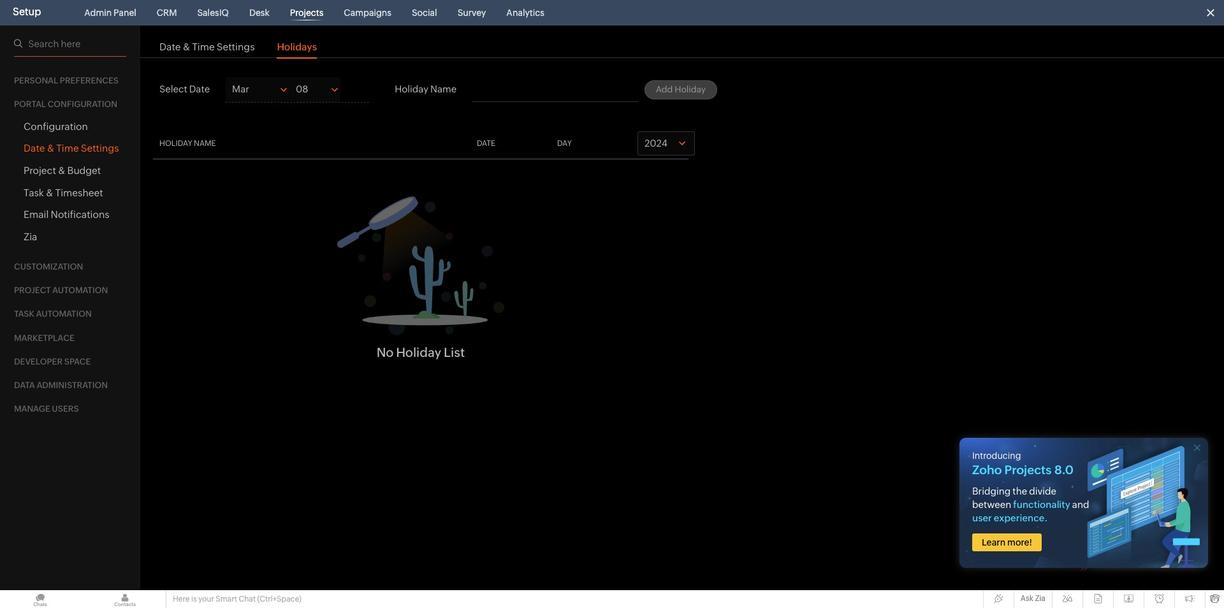 Task type: describe. For each thing, give the bounding box(es) containing it.
survey link
[[453, 0, 491, 26]]

admin panel link
[[79, 0, 141, 26]]

setup
[[13, 6, 41, 18]]

desk
[[249, 8, 270, 18]]

projects link
[[285, 0, 329, 26]]

ask
[[1021, 594, 1034, 603]]

ask zia
[[1021, 594, 1046, 603]]

social
[[412, 8, 437, 18]]

survey
[[458, 8, 486, 18]]

salesiq link
[[192, 0, 234, 26]]

admin
[[84, 8, 112, 18]]

crm link
[[152, 0, 182, 26]]

chat
[[239, 595, 256, 604]]

your
[[198, 595, 214, 604]]

crm
[[157, 8, 177, 18]]

contacts image
[[85, 590, 165, 608]]

analytics
[[507, 8, 545, 18]]



Task type: vqa. For each thing, say whether or not it's contained in the screenshot.
Tasks
no



Task type: locate. For each thing, give the bounding box(es) containing it.
zia
[[1035, 594, 1046, 603]]

salesiq
[[197, 8, 229, 18]]

(ctrl+space)
[[257, 595, 301, 604]]

admin panel
[[84, 8, 136, 18]]

campaigns link
[[339, 0, 397, 26]]

chats image
[[0, 590, 80, 608]]

panel
[[114, 8, 136, 18]]

campaigns
[[344, 8, 391, 18]]

here
[[173, 595, 190, 604]]

is
[[191, 595, 197, 604]]

desk link
[[244, 0, 275, 26]]

analytics link
[[501, 0, 550, 26]]

projects
[[290, 8, 324, 18]]

smart
[[216, 595, 237, 604]]

here is your smart chat (ctrl+space)
[[173, 595, 301, 604]]

social link
[[407, 0, 442, 26]]



